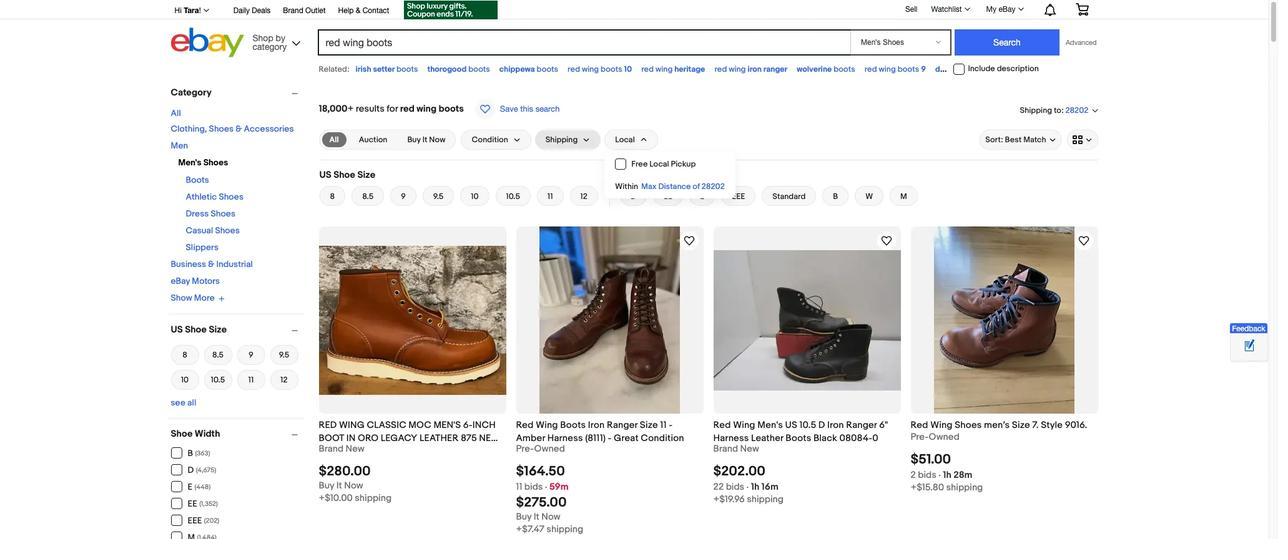 Task type: vqa. For each thing, say whether or not it's contained in the screenshot.
the top b
yes



Task type: describe. For each thing, give the bounding box(es) containing it.
wolverine boots
[[797, 64, 855, 74]]

0 horizontal spatial 8 link
[[171, 344, 199, 366]]

1 horizontal spatial 10 link
[[460, 186, 489, 206]]

shipping inside $202.00 22 bids · 1h 16m +$19.96 shipping
[[747, 494, 784, 506]]

1 horizontal spatial buy
[[407, 135, 421, 145]]

deals
[[252, 6, 271, 15]]

ebay inside business & industrial ebay motors
[[171, 276, 190, 287]]

slippers
[[186, 242, 219, 253]]

business & industrial ebay motors
[[171, 259, 253, 287]]

0 horizontal spatial 8.5
[[212, 350, 224, 360]]

sell link
[[900, 5, 923, 14]]

All selected text field
[[329, 134, 339, 145]]

category
[[253, 42, 287, 52]]

boots right danner
[[962, 64, 984, 74]]

watch red wing men's us 10.5 d iron ranger 6" harness leather boots black 08084-0 image
[[879, 234, 894, 249]]

red for $164.50
[[516, 420, 534, 431]]

8 for 8 link to the left
[[182, 350, 187, 360]]

boots athletic shoes dress shoes casual shoes slippers
[[186, 175, 243, 253]]

2 horizontal spatial 9
[[921, 64, 926, 74]]

d inside red wing men's us 10.5 d iron ranger 6" harness leather boots black 08084-0 brand new
[[818, 420, 825, 431]]

7.
[[1032, 420, 1039, 431]]

9 for 9 link to the bottom
[[249, 350, 253, 360]]

1 horizontal spatial all link
[[322, 132, 346, 147]]

0 vertical spatial 12 link
[[570, 186, 598, 206]]

2 horizontal spatial 10
[[624, 64, 632, 74]]

us shoe size button
[[171, 324, 303, 336]]

help
[[338, 6, 354, 15]]

shoe down all text field
[[334, 169, 355, 181]]

(8111)
[[585, 433, 606, 445]]

my ebay link
[[979, 2, 1029, 17]]

shop by category banner
[[168, 0, 1098, 61]]

harness for $164.50
[[547, 433, 583, 445]]

+$19.96
[[713, 494, 745, 506]]

heritage
[[674, 64, 705, 74]]

sort: best match
[[985, 135, 1046, 145]]

accessories
[[244, 124, 294, 134]]

e for e
[[700, 192, 704, 202]]

0 horizontal spatial shoe width
[[171, 428, 220, 440]]

advanced link
[[1060, 30, 1097, 55]]

watchlist link
[[924, 2, 976, 17]]

wing for $164.50
[[536, 420, 558, 431]]

show more button
[[171, 293, 225, 304]]

1h for $51.00
[[943, 470, 952, 482]]

sort: best match button
[[980, 130, 1062, 150]]

leather
[[751, 433, 784, 445]]

boots right setter
[[396, 64, 418, 74]]

shipping for shipping
[[546, 135, 578, 145]]

wing for red wing iron ranger
[[729, 64, 746, 74]]

sell
[[905, 5, 918, 14]]

0 horizontal spatial 10.5 link
[[204, 369, 232, 391]]

$202.00 22 bids · 1h 16m +$19.96 shipping
[[713, 464, 784, 506]]

0 horizontal spatial men's
[[178, 157, 201, 168]]

boots right wolverine on the right top of the page
[[834, 64, 855, 74]]

wolverine
[[797, 64, 832, 74]]

red wing men's us 10.5 d iron ranger 6" harness leather boots black 08084-0 heading
[[713, 420, 888, 445]]

red wing men's us 10.5 d iron ranger 6" harness leather boots black 08084-0 link
[[713, 419, 901, 445]]

red wing boots iron ranger size 11  - amber harness (8111) - great condition image
[[539, 227, 680, 414]]

boots right chippewa
[[537, 64, 558, 74]]

0 vertical spatial 10.5 link
[[495, 186, 531, 206]]

owned inside red wing shoes men's size 7. style 9016. pre-owned
[[929, 431, 960, 443]]

wing for red wing heritage
[[656, 64, 673, 74]]

watchlist
[[931, 5, 962, 14]]

brand for brand new
[[319, 443, 343, 455]]

& inside clothing, shoes & accessories men
[[236, 124, 242, 134]]

bids for $51.00
[[918, 470, 937, 482]]

9.5 for 9.5 link to the bottom
[[279, 350, 289, 360]]

1 horizontal spatial local
[[650, 159, 669, 169]]

motors
[[192, 276, 220, 287]]

now inside $164.50 11 bids · 59m $275.00 buy it now +$7.47 shipping
[[541, 512, 560, 523]]

for
[[387, 103, 398, 115]]

men's
[[984, 420, 1010, 431]]

distance
[[658, 182, 691, 192]]

condition button
[[461, 130, 531, 150]]

men link
[[171, 140, 188, 151]]

b link
[[823, 186, 849, 206]]

· for 28m
[[939, 470, 941, 482]]

1 horizontal spatial it
[[422, 135, 427, 145]]

$51.00 2 bids · 1h 28m +$15.80 shipping
[[911, 452, 983, 494]]

include
[[968, 64, 995, 74]]

1 horizontal spatial 8.5 link
[[352, 186, 384, 206]]

auction link
[[351, 132, 395, 147]]

size inside red wing boots iron ranger size 11  - amber harness (8111) - great condition pre-owned
[[640, 420, 658, 431]]

save this search button
[[471, 99, 563, 120]]

shipping button
[[535, 130, 601, 150]]

shoes inside clothing, shoes & accessories men
[[209, 124, 234, 134]]

1 vertical spatial 9.5 link
[[270, 344, 298, 366]]

(1,352)
[[199, 500, 218, 508]]

this
[[520, 104, 533, 114]]

0 horizontal spatial -
[[608, 433, 612, 445]]

red for red wing boots 10
[[568, 64, 580, 74]]

red wing shoes men's size 7. style 9016. pre-owned
[[911, 420, 1087, 443]]

0 vertical spatial 8 link
[[319, 186, 345, 206]]

18,000 + results for red wing boots
[[319, 103, 464, 115]]

setter
[[373, 64, 395, 74]]

0 vertical spatial 9.5 link
[[423, 186, 454, 206]]

new inside red wing men's us 10.5 d iron ranger 6" harness leather boots black 08084-0 brand new
[[740, 443, 759, 455]]

iron inside red wing boots iron ranger size 11  - amber harness (8111) - great condition pre-owned
[[588, 420, 605, 431]]

iron inside red wing men's us 10.5 d iron ranger 6" harness leather boots black 08084-0 brand new
[[827, 420, 844, 431]]

shipping to : 28202
[[1020, 105, 1089, 116]]

buy it now link
[[400, 132, 453, 147]]

tara
[[184, 6, 199, 15]]

+$7.47
[[516, 524, 544, 536]]

ebay motors link
[[171, 276, 220, 287]]

irish
[[356, 64, 371, 74]]

my
[[986, 5, 997, 14]]

0
[[872, 433, 878, 445]]

22
[[713, 482, 724, 493]]

brand new
[[319, 443, 364, 455]]

1 vertical spatial width
[[195, 428, 220, 440]]

boots right "thorogood"
[[468, 64, 490, 74]]

0 vertical spatial now
[[429, 135, 445, 145]]

0 horizontal spatial 10 link
[[171, 369, 199, 391]]

w link
[[855, 186, 884, 206]]

red wing classic moc men's 6-inch boot in oro legacy leather 875 new in box link
[[319, 419, 506, 458]]

listing options selector. gallery view selected. image
[[1072, 135, 1092, 145]]

shoes up boots link
[[203, 157, 228, 168]]

red for red wing iron ranger
[[715, 64, 727, 74]]

max
[[641, 182, 657, 192]]

red for $51.00
[[911, 420, 928, 431]]

hi
[[175, 6, 182, 15]]

size inside red wing shoes men's size 7. style 9016. pre-owned
[[1012, 420, 1030, 431]]

wing
[[339, 420, 365, 431]]

8 for the topmost 8 link
[[330, 192, 335, 202]]

1 vertical spatial 9 link
[[237, 344, 265, 366]]

dress
[[186, 209, 209, 219]]

local inside dropdown button
[[615, 135, 635, 145]]

d for d (4,675)
[[188, 465, 194, 476]]

advanced
[[1066, 39, 1097, 46]]

d for d
[[631, 192, 636, 202]]

0 vertical spatial 9 link
[[390, 186, 416, 206]]

red wing iron ranger
[[715, 64, 788, 74]]

condition inside dropdown button
[[472, 135, 508, 145]]

shipping for shipping to : 28202
[[1020, 105, 1052, 115]]

danner boots
[[935, 64, 984, 74]]

shoes inside red wing shoes men's size 7. style 9016. pre-owned
[[955, 420, 982, 431]]

clothing,
[[171, 124, 207, 134]]

(448)
[[195, 483, 211, 491]]

1 vertical spatial 10.5
[[211, 375, 225, 385]]

account navigation
[[168, 0, 1098, 21]]

owned inside red wing boots iron ranger size 11  - amber harness (8111) - great condition pre-owned
[[534, 443, 565, 455]]

1 horizontal spatial us
[[319, 169, 331, 181]]

ebay inside account navigation
[[999, 5, 1016, 14]]

10 for the rightmost 10 link
[[471, 192, 479, 202]]

0 horizontal spatial in
[[319, 446, 328, 458]]

1h for $202.00
[[751, 482, 759, 493]]

$202.00
[[713, 464, 766, 480]]

daily deals link
[[233, 4, 271, 18]]

1 vertical spatial us shoe size
[[171, 324, 227, 336]]

free local pickup link
[[605, 153, 735, 175]]

men's inside red wing men's us 10.5 d iron ranger 6" harness leather boots black 08084-0 brand new
[[758, 420, 783, 431]]

red wing classic moc men's 6-inch boot in oro legacy leather 875 new in box image
[[319, 246, 506, 395]]

category
[[171, 87, 212, 99]]

1 vertical spatial 28202
[[702, 182, 725, 192]]

to
[[1054, 105, 1061, 115]]

boots up buy it now
[[439, 103, 464, 115]]

0 vertical spatial 12
[[580, 192, 587, 202]]

wing for red wing boots 9
[[879, 64, 896, 74]]

oro
[[358, 433, 379, 445]]

thorogood boots
[[427, 64, 490, 74]]

0 vertical spatial shoe width
[[620, 169, 669, 181]]

shoe up within
[[620, 169, 642, 181]]

wing for $202.00
[[733, 420, 755, 431]]

d link
[[620, 186, 647, 206]]

6-
[[463, 420, 473, 431]]

$164.50 11 bids · 59m $275.00 buy it now +$7.47 shipping
[[516, 464, 583, 536]]

none submit inside the shop by category banner
[[955, 29, 1060, 56]]

harness for $202.00
[[713, 433, 749, 445]]

e link
[[689, 186, 715, 206]]

free
[[631, 159, 648, 169]]

18,000
[[319, 103, 348, 115]]

(363)
[[195, 450, 210, 458]]

shoes down athletic shoes link on the top
[[211, 209, 235, 219]]

0 vertical spatial in
[[346, 433, 356, 445]]

ee for ee
[[664, 192, 673, 202]]

1 vertical spatial 11 link
[[237, 369, 265, 391]]

get the coupon image
[[404, 1, 498, 19]]

legacy
[[381, 433, 417, 445]]

red for red wing heritage
[[641, 64, 654, 74]]

black
[[814, 433, 837, 445]]

watch red wing shoes men's size 7. style 9016. image
[[1076, 234, 1091, 249]]

buy it now
[[407, 135, 445, 145]]

it inside $164.50 11 bids · 59m $275.00 buy it now +$7.47 shipping
[[534, 512, 539, 523]]

best
[[1005, 135, 1022, 145]]

boots down search for anything text field
[[601, 64, 622, 74]]

business
[[171, 259, 206, 270]]



Task type: locate. For each thing, give the bounding box(es) containing it.
great
[[614, 433, 639, 445]]

b left w
[[833, 192, 838, 202]]

1 horizontal spatial &
[[236, 124, 242, 134]]

red inside red wing boots iron ranger size 11  - amber harness (8111) - great condition pre-owned
[[516, 420, 534, 431]]

0 horizontal spatial 8
[[182, 350, 187, 360]]

11 link down us shoe size dropdown button
[[237, 369, 265, 391]]

1 vertical spatial 9
[[401, 192, 406, 202]]

1 horizontal spatial brand
[[319, 443, 343, 455]]

1 vertical spatial 8.5
[[212, 350, 224, 360]]

8.5 down auction
[[362, 192, 374, 202]]

& inside business & industrial ebay motors
[[208, 259, 214, 270]]

new
[[346, 443, 364, 455], [740, 443, 759, 455]]

harness left (8111)
[[547, 433, 583, 445]]

2 vertical spatial &
[[208, 259, 214, 270]]

ebay right my
[[999, 5, 1016, 14]]

2 harness from the left
[[713, 433, 749, 445]]

new up $202.00
[[740, 443, 759, 455]]

results
[[356, 103, 385, 115]]

wing up buy it now link
[[417, 103, 437, 115]]

1 iron from the left
[[588, 420, 605, 431]]

wing inside red wing shoes men's size 7. style 9016. pre-owned
[[930, 420, 953, 431]]

28202 inside shipping to : 28202
[[1066, 106, 1089, 116]]

3 red from the left
[[911, 420, 928, 431]]

wing up $51.00
[[930, 420, 953, 431]]

0 vertical spatial 10
[[624, 64, 632, 74]]

condition
[[472, 135, 508, 145], [641, 433, 684, 445]]

search
[[536, 104, 560, 114]]

brand for brand outlet
[[283, 6, 303, 15]]

0 horizontal spatial 11 link
[[237, 369, 265, 391]]

10.5 up black
[[800, 420, 816, 431]]

e for e (448)
[[188, 482, 192, 493]]

width up max
[[644, 169, 669, 181]]

1 horizontal spatial harness
[[713, 433, 749, 445]]

local up free
[[615, 135, 635, 145]]

1 vertical spatial 10.5 link
[[204, 369, 232, 391]]

0 horizontal spatial 9 link
[[237, 344, 265, 366]]

buy
[[407, 135, 421, 145], [319, 480, 334, 492], [516, 512, 532, 523]]

2 iron from the left
[[827, 420, 844, 431]]

shipping left to
[[1020, 105, 1052, 115]]

ee for ee (1,352)
[[188, 499, 197, 510]]

11 inside $164.50 11 bids · 59m $275.00 buy it now +$7.47 shipping
[[516, 482, 522, 493]]

2 new from the left
[[740, 443, 759, 455]]

& up motors
[[208, 259, 214, 270]]

buy inside $280.00 buy it now +$10.00 shipping
[[319, 480, 334, 492]]

0 horizontal spatial harness
[[547, 433, 583, 445]]

8.5 link
[[352, 186, 384, 206], [204, 344, 232, 366]]

0 vertical spatial 8.5
[[362, 192, 374, 202]]

0 horizontal spatial pre-
[[516, 443, 534, 455]]

shoe width button
[[171, 428, 303, 440]]

all down the 18,000
[[329, 135, 339, 145]]

all
[[171, 108, 181, 119], [329, 135, 339, 145]]

$164.50
[[516, 464, 565, 480]]

2 vertical spatial 10
[[181, 375, 189, 385]]

0 horizontal spatial us shoe size
[[171, 324, 227, 336]]

0 horizontal spatial shipping
[[546, 135, 578, 145]]

0 horizontal spatial local
[[615, 135, 635, 145]]

· for $275.00
[[545, 482, 547, 493]]

1 horizontal spatial us shoe size
[[319, 169, 375, 181]]

1 horizontal spatial -
[[669, 420, 673, 431]]

1 vertical spatial &
[[236, 124, 242, 134]]

9.5
[[433, 192, 444, 202], [279, 350, 289, 360]]

10 down the shop by category banner
[[624, 64, 632, 74]]

1 horizontal spatial 28202
[[1066, 106, 1089, 116]]

size
[[357, 169, 375, 181], [209, 324, 227, 336], [640, 420, 658, 431], [1012, 420, 1030, 431]]

buy inside $164.50 11 bids · 59m $275.00 buy it now +$7.47 shipping
[[516, 512, 532, 523]]

pre- inside red wing boots iron ranger size 11  - amber harness (8111) - great condition pre-owned
[[516, 443, 534, 455]]

0 vertical spatial ee
[[664, 192, 673, 202]]

local
[[615, 135, 635, 145], [650, 159, 669, 169]]

red for $202.00
[[713, 420, 731, 431]]

0 vertical spatial 28202
[[1066, 106, 1089, 116]]

boots inside red wing men's us 10.5 d iron ranger 6" harness leather boots black 08084-0 brand new
[[786, 433, 811, 445]]

boots inside boots athletic shoes dress shoes casual shoes slippers
[[186, 175, 209, 185]]

10 link up see all button
[[171, 369, 199, 391]]

shop
[[253, 33, 273, 43]]

free local pickup
[[631, 159, 696, 169]]

10.5 link
[[495, 186, 531, 206], [204, 369, 232, 391]]

now up +$7.47
[[541, 512, 560, 523]]

daily
[[233, 6, 250, 15]]

in down "boot"
[[319, 446, 328, 458]]

b for b
[[833, 192, 838, 202]]

8.5 down us shoe size dropdown button
[[212, 350, 224, 360]]

0 vertical spatial all link
[[171, 108, 181, 119]]

red wing classic moc men's 6-inch boot in oro legacy leather 875 new in box heading
[[319, 420, 500, 458]]

in down wing
[[346, 433, 356, 445]]

9 for the top 9 link
[[401, 192, 406, 202]]

875
[[461, 433, 477, 445]]

1 vertical spatial -
[[608, 433, 612, 445]]

1 horizontal spatial owned
[[929, 431, 960, 443]]

9 link down buy it now
[[390, 186, 416, 206]]

boot
[[319, 433, 344, 445]]

9
[[921, 64, 926, 74], [401, 192, 406, 202], [249, 350, 253, 360]]

watch red wing boots iron ranger size 11  - amber harness (8111) - great condition image
[[682, 234, 697, 249]]

1 horizontal spatial 8
[[330, 192, 335, 202]]

brand left outlet
[[283, 6, 303, 15]]

· inside the $51.00 2 bids · 1h 28m +$15.80 shipping
[[939, 470, 941, 482]]

width up (363)
[[195, 428, 220, 440]]

10.5 down us shoe size dropdown button
[[211, 375, 225, 385]]

boots left danner
[[898, 64, 919, 74]]

men
[[171, 140, 188, 151]]

red wing men's us 10.5 d iron ranger 6" harness leather boots black 08084-0 image
[[713, 250, 901, 391]]

1 red from the left
[[516, 420, 534, 431]]

red wing boots iron ranger size 11  - amber harness (8111) - great condition heading
[[516, 420, 684, 445]]

red for red wing boots 9
[[865, 64, 877, 74]]

1 horizontal spatial 10
[[471, 192, 479, 202]]

shoes up the dress shoes "link"
[[219, 192, 243, 202]]

0 horizontal spatial new
[[346, 443, 364, 455]]

11 inside red wing boots iron ranger size 11  - amber harness (8111) - great condition pre-owned
[[660, 420, 667, 431]]

red
[[319, 420, 337, 431]]

& inside account navigation
[[356, 6, 360, 15]]

ebay up show
[[171, 276, 190, 287]]

1 horizontal spatial red
[[713, 420, 731, 431]]

1 horizontal spatial d
[[631, 192, 636, 202]]

· inside $164.50 11 bids · 59m $275.00 buy it now +$7.47 shipping
[[545, 482, 547, 493]]

1 horizontal spatial men's
[[758, 420, 783, 431]]

shipping inside dropdown button
[[546, 135, 578, 145]]

1 horizontal spatial condition
[[641, 433, 684, 445]]

· up +$15.80
[[939, 470, 941, 482]]

0 horizontal spatial 9.5
[[279, 350, 289, 360]]

1 horizontal spatial e
[[700, 192, 704, 202]]

slippers link
[[186, 242, 219, 253]]

shoes down the dress shoes "link"
[[215, 225, 240, 236]]

shoe
[[334, 169, 355, 181], [620, 169, 642, 181], [185, 324, 207, 336], [171, 428, 193, 440]]

3 wing from the left
[[930, 420, 953, 431]]

wing up amber at the left
[[536, 420, 558, 431]]

1 new from the left
[[346, 443, 364, 455]]

style
[[1041, 420, 1063, 431]]

auction
[[359, 135, 387, 145]]

1 vertical spatial 9.5
[[279, 350, 289, 360]]

main content
[[314, 81, 1103, 539]]

0 horizontal spatial us
[[171, 324, 183, 336]]

9 link down us shoe size dropdown button
[[237, 344, 265, 366]]

men's shoes
[[178, 157, 228, 168]]

men's up leather
[[758, 420, 783, 431]]

1 harness from the left
[[547, 433, 583, 445]]

2 ranger from the left
[[846, 420, 877, 431]]

ee (1,352)
[[188, 499, 218, 510]]

boots
[[186, 175, 209, 185], [560, 420, 586, 431], [786, 433, 811, 445]]

1 vertical spatial shipping
[[546, 135, 578, 145]]

& for industrial
[[208, 259, 214, 270]]

shipping inside $164.50 11 bids · 59m $275.00 buy it now +$7.47 shipping
[[547, 524, 583, 536]]

red right heritage
[[715, 64, 727, 74]]

us shoe size
[[319, 169, 375, 181], [171, 324, 227, 336]]

men's
[[178, 157, 201, 168], [758, 420, 783, 431]]

2
[[911, 470, 916, 482]]

10.5 down condition dropdown button
[[506, 192, 520, 202]]

shipping down 28m
[[946, 482, 983, 494]]

0 horizontal spatial 28202
[[702, 182, 725, 192]]

1 vertical spatial 12 link
[[270, 369, 298, 391]]

9 left danner
[[921, 64, 926, 74]]

$51.00
[[911, 452, 951, 468]]

08084-
[[839, 433, 873, 445]]

shoe width up max
[[620, 169, 669, 181]]

red wing shoes men's size 7. style 9016. link
[[911, 419, 1098, 432]]

d up black
[[818, 420, 825, 431]]

related:
[[319, 64, 349, 74]]

shipping right +$10.00
[[355, 493, 392, 505]]

1 vertical spatial buy
[[319, 480, 334, 492]]

eee for eee
[[732, 192, 745, 202]]

0 horizontal spatial all
[[171, 108, 181, 119]]

ranger up 08084-
[[846, 420, 877, 431]]

contact
[[363, 6, 389, 15]]

· for 16m
[[747, 482, 749, 493]]

red wing men's us 10.5 d iron ranger 6" harness leather boots black 08084-0 brand new
[[713, 420, 888, 455]]

e inside e link
[[700, 192, 704, 202]]

0 vertical spatial us
[[319, 169, 331, 181]]

1 horizontal spatial eee
[[732, 192, 745, 202]]

wing inside red wing men's us 10.5 d iron ranger 6" harness leather boots black 08084-0 brand new
[[733, 420, 755, 431]]

0 horizontal spatial brand
[[283, 6, 303, 15]]

eee (202)
[[188, 516, 219, 526]]

boots up (8111)
[[560, 420, 586, 431]]

shipping inside $280.00 buy it now +$10.00 shipping
[[355, 493, 392, 505]]

bids inside the $51.00 2 bids · 1h 28m +$15.80 shipping
[[918, 470, 937, 482]]

1 vertical spatial ebay
[[171, 276, 190, 287]]

hi tara !
[[175, 6, 201, 15]]

8.5
[[362, 192, 374, 202], [212, 350, 224, 360]]

bids down $164.50
[[524, 482, 543, 493]]

all up clothing,
[[171, 108, 181, 119]]

& right help
[[356, 6, 360, 15]]

0 vertical spatial us shoe size
[[319, 169, 375, 181]]

description
[[997, 64, 1039, 74]]

1h
[[943, 470, 952, 482], [751, 482, 759, 493]]

wing up leather
[[733, 420, 755, 431]]

1 horizontal spatial shipping
[[1020, 105, 1052, 115]]

local right free
[[650, 159, 669, 169]]

clothing, shoes & accessories link
[[171, 124, 294, 134]]

shoes left men's
[[955, 420, 982, 431]]

harness up $202.00
[[713, 433, 749, 445]]

$280.00
[[319, 464, 371, 480]]

2 vertical spatial us
[[785, 420, 797, 431]]

ee right max
[[664, 192, 673, 202]]

shoe down show more button
[[185, 324, 207, 336]]

28202 right of
[[702, 182, 725, 192]]

pre-
[[911, 431, 929, 443], [516, 443, 534, 455]]

bids up '+$19.96'
[[726, 482, 744, 493]]

your shopping cart image
[[1075, 3, 1089, 16]]

wing left iron
[[729, 64, 746, 74]]

1 wing from the left
[[536, 420, 558, 431]]

ranger inside red wing men's us 10.5 d iron ranger 6" harness leather boots black 08084-0 brand new
[[846, 420, 877, 431]]

2 horizontal spatial red
[[911, 420, 928, 431]]

red inside red wing shoes men's size 7. style 9016. pre-owned
[[911, 420, 928, 431]]

bids inside $202.00 22 bids · 1h 16m +$19.96 shipping
[[726, 482, 744, 493]]

boots left black
[[786, 433, 811, 445]]

see all button
[[171, 397, 196, 408]]

0 horizontal spatial iron
[[588, 420, 605, 431]]

10 for leftmost 10 link
[[181, 375, 189, 385]]

chippewa boots
[[499, 64, 558, 74]]

harness inside red wing men's us 10.5 d iron ranger 6" harness leather boots black 08084-0 brand new
[[713, 433, 749, 445]]

wing inside red wing boots iron ranger size 11  - amber harness (8111) - great condition pre-owned
[[536, 420, 558, 431]]

shoes right clothing,
[[209, 124, 234, 134]]

red up $202.00
[[713, 420, 731, 431]]

wing
[[536, 420, 558, 431], [733, 420, 755, 431], [930, 420, 953, 431]]

brand inside account navigation
[[283, 6, 303, 15]]

condition right great
[[641, 433, 684, 445]]

standard link
[[762, 186, 816, 206]]

2 horizontal spatial us
[[785, 420, 797, 431]]

None submit
[[955, 29, 1060, 56]]

eee for eee (202)
[[188, 516, 202, 526]]

ee link
[[653, 186, 683, 206]]

condition down "save" on the left of page
[[472, 135, 508, 145]]

daily deals
[[233, 6, 271, 15]]

0 horizontal spatial 9
[[249, 350, 253, 360]]

9.5 down us shoe size dropdown button
[[279, 350, 289, 360]]

9.5 inside main content
[[433, 192, 444, 202]]

1 horizontal spatial 12 link
[[570, 186, 598, 206]]

men's up boots link
[[178, 157, 201, 168]]

by
[[276, 33, 285, 43]]

new down wing
[[346, 443, 364, 455]]

0 horizontal spatial 12 link
[[270, 369, 298, 391]]

2 wing from the left
[[733, 420, 755, 431]]

us inside red wing men's us 10.5 d iron ranger 6" harness leather boots black 08084-0 brand new
[[785, 420, 797, 431]]

+
[[348, 103, 354, 115]]

1 horizontal spatial ee
[[664, 192, 673, 202]]

shipping inside shipping to : 28202
[[1020, 105, 1052, 115]]

help & contact link
[[338, 4, 389, 18]]

8 link down all text field
[[319, 186, 345, 206]]

red wing shoes men's size 7. style 9016. heading
[[911, 420, 1087, 431]]

1 vertical spatial now
[[344, 480, 363, 492]]

0 horizontal spatial 12
[[281, 375, 288, 385]]

red wing heritage
[[641, 64, 705, 74]]

b left (363)
[[188, 448, 193, 459]]

boots inside red wing boots iron ranger size 11  - amber harness (8111) - great condition pre-owned
[[560, 420, 586, 431]]

·
[[939, 470, 941, 482], [545, 482, 547, 493], [747, 482, 749, 493]]

us shoe size down show more button
[[171, 324, 227, 336]]

9 down us shoe size dropdown button
[[249, 350, 253, 360]]

danner
[[935, 64, 961, 74]]

all link up clothing,
[[171, 108, 181, 119]]

1 horizontal spatial width
[[644, 169, 669, 181]]

red right wolverine boots
[[865, 64, 877, 74]]

0 vertical spatial 10.5
[[506, 192, 520, 202]]

1h inside $202.00 22 bids · 1h 16m +$19.96 shipping
[[751, 482, 759, 493]]

now up +$10.00
[[344, 480, 363, 492]]

red up amber at the left
[[516, 420, 534, 431]]

8 up see all
[[182, 350, 187, 360]]

2 vertical spatial boots
[[786, 433, 811, 445]]

wing for red wing boots 10
[[582, 64, 599, 74]]

bids up +$15.80
[[918, 470, 937, 482]]

inch
[[473, 420, 496, 431]]

1 horizontal spatial 10.5
[[506, 192, 520, 202]]

9.5 down buy it now
[[433, 192, 444, 202]]

10 link down condition dropdown button
[[460, 186, 489, 206]]

ranger inside red wing boots iron ranger size 11  - amber harness (8111) - great condition pre-owned
[[607, 420, 638, 431]]

1 vertical spatial eee
[[188, 516, 202, 526]]

1 ranger from the left
[[607, 420, 638, 431]]

0 horizontal spatial 10
[[181, 375, 189, 385]]

1 vertical spatial 8
[[182, 350, 187, 360]]

1 horizontal spatial new
[[740, 443, 759, 455]]

wing left heritage
[[656, 64, 673, 74]]

1 vertical spatial 8.5 link
[[204, 344, 232, 366]]

bids
[[918, 470, 937, 482], [524, 482, 543, 493], [726, 482, 744, 493]]

1 vertical spatial b
[[188, 448, 193, 459]]

red
[[516, 420, 534, 431], [713, 420, 731, 431], [911, 420, 928, 431]]

0 horizontal spatial d
[[188, 465, 194, 476]]

& left the accessories
[[236, 124, 242, 134]]

0 vertical spatial b
[[833, 192, 838, 202]]

shipping down 16m
[[747, 494, 784, 506]]

b for b (363)
[[188, 448, 193, 459]]

condition inside red wing boots iron ranger size 11  - amber harness (8111) - great condition pre-owned
[[641, 433, 684, 445]]

& for contact
[[356, 6, 360, 15]]

9.5 for topmost 9.5 link
[[433, 192, 444, 202]]

e (448)
[[188, 482, 211, 493]]

it inside $280.00 buy it now +$10.00 shipping
[[336, 480, 342, 492]]

0 vertical spatial e
[[700, 192, 704, 202]]

buy down 18,000 + results for red wing boots
[[407, 135, 421, 145]]

1 vertical spatial it
[[336, 480, 342, 492]]

9.5 link down buy it now
[[423, 186, 454, 206]]

owned up $51.00
[[929, 431, 960, 443]]

2 vertical spatial buy
[[516, 512, 532, 523]]

0 vertical spatial 9
[[921, 64, 926, 74]]

1 vertical spatial in
[[319, 446, 328, 458]]

1 horizontal spatial 11 link
[[537, 186, 564, 206]]

w
[[866, 192, 873, 202]]

m link
[[890, 186, 918, 206]]

red inside red wing men's us 10.5 d iron ranger 6" harness leather boots black 08084-0 brand new
[[713, 420, 731, 431]]

buy up +$7.47
[[516, 512, 532, 523]]

d inside d link
[[631, 192, 636, 202]]

0 vertical spatial 9.5
[[433, 192, 444, 202]]

0 vertical spatial boots
[[186, 175, 209, 185]]

0 horizontal spatial 8.5 link
[[204, 344, 232, 366]]

2 red from the left
[[713, 420, 731, 431]]

business & industrial link
[[171, 259, 253, 270]]

8.5 link down us shoe size dropdown button
[[204, 344, 232, 366]]

red down search for anything text field
[[568, 64, 580, 74]]

0 horizontal spatial it
[[336, 480, 342, 492]]

0 horizontal spatial all link
[[171, 108, 181, 119]]

red right for
[[400, 103, 415, 115]]

it up +$7.47
[[534, 512, 539, 523]]

help & contact
[[338, 6, 389, 15]]

8 link up see all
[[171, 344, 199, 366]]

pre- inside red wing shoes men's size 7. style 9016. pre-owned
[[911, 431, 929, 443]]

all inside all "link"
[[329, 135, 339, 145]]

59m
[[549, 482, 569, 493]]

shipping inside the $51.00 2 bids · 1h 28m +$15.80 shipping
[[946, 482, 983, 494]]

8 inside main content
[[330, 192, 335, 202]]

eee left (202)
[[188, 516, 202, 526]]

6"
[[879, 420, 888, 431]]

harness inside red wing boots iron ranger size 11  - amber harness (8111) - great condition pre-owned
[[547, 433, 583, 445]]

· inside $202.00 22 bids · 1h 16m +$19.96 shipping
[[747, 482, 749, 493]]

0 vertical spatial 10 link
[[460, 186, 489, 206]]

pre- up $164.50
[[516, 443, 534, 455]]

1 horizontal spatial now
[[429, 135, 445, 145]]

now inside $280.00 buy it now +$10.00 shipping
[[344, 480, 363, 492]]

10.5 inside red wing men's us 10.5 d iron ranger 6" harness leather boots black 08084-0 brand new
[[800, 420, 816, 431]]

main content containing $51.00
[[314, 81, 1103, 539]]

brand up $202.00
[[713, 443, 738, 455]]

red wing boots 10
[[568, 64, 632, 74]]

bids for $202.00
[[726, 482, 744, 493]]

2 horizontal spatial 10.5
[[800, 420, 816, 431]]

1 vertical spatial 10
[[471, 192, 479, 202]]

10
[[624, 64, 632, 74], [471, 192, 479, 202], [181, 375, 189, 385]]

0 horizontal spatial ·
[[545, 482, 547, 493]]

chippewa
[[499, 64, 535, 74]]

1h inside the $51.00 2 bids · 1h 28m +$15.80 shipping
[[943, 470, 952, 482]]

of
[[693, 182, 700, 192]]

red wing shoes men's size 7. style 9016. image
[[934, 227, 1075, 414]]

Search for anything text field
[[319, 31, 848, 54]]

bids inside $164.50 11 bids · 59m $275.00 buy it now +$7.47 shipping
[[524, 482, 543, 493]]

feedback
[[1232, 325, 1265, 334]]

$275.00
[[516, 495, 567, 512]]

1 vertical spatial shoe width
[[171, 428, 220, 440]]

boots link
[[186, 175, 209, 185]]

2 horizontal spatial now
[[541, 512, 560, 523]]

bids for $164.50
[[524, 482, 543, 493]]

brand inside red wing men's us 10.5 d iron ranger 6" harness leather boots black 08084-0 brand new
[[713, 443, 738, 455]]

ee left the (1,352)
[[188, 499, 197, 510]]

shoe up b (363)
[[171, 428, 193, 440]]

buy up +$10.00
[[319, 480, 334, 492]]

11
[[548, 192, 553, 202], [248, 375, 254, 385], [660, 420, 667, 431], [516, 482, 522, 493]]

outlet
[[305, 6, 326, 15]]

1 vertical spatial condition
[[641, 433, 684, 445]]

1 horizontal spatial pre-
[[911, 431, 929, 443]]

pre- up $51.00
[[911, 431, 929, 443]]

1 horizontal spatial in
[[346, 433, 356, 445]]

(202)
[[204, 517, 219, 525]]

wing for $51.00
[[930, 420, 953, 431]]

it down 18,000 + results for red wing boots
[[422, 135, 427, 145]]



